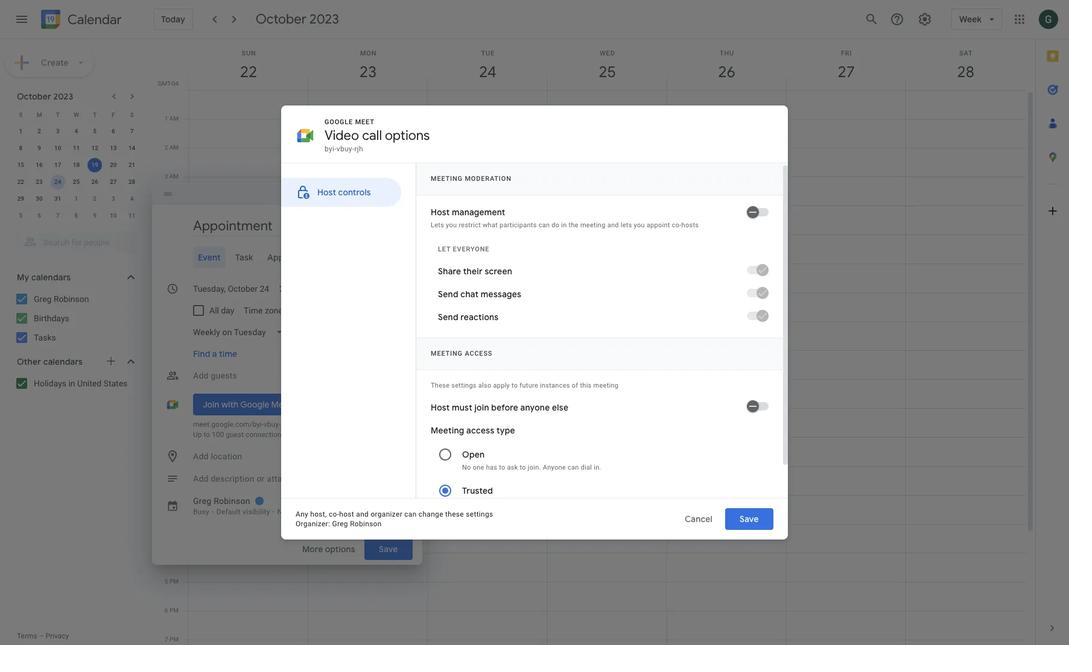 Task type: locate. For each thing, give the bounding box(es) containing it.
11 for 11 am
[[161, 405, 168, 412]]

calendars up in
[[43, 357, 83, 368]]

5 column header from the left
[[667, 39, 787, 90]]

other calendars
[[17, 357, 83, 368]]

pm for 7 pm
[[170, 637, 179, 643]]

1 horizontal spatial s
[[130, 111, 134, 118]]

1 horizontal spatial t
[[93, 111, 97, 118]]

0 horizontal spatial 6
[[38, 212, 41, 219]]

s left m
[[19, 111, 23, 118]]

calendars for other calendars
[[43, 357, 83, 368]]

pm for 5 pm
[[170, 579, 179, 585]]

1 horizontal spatial october 2023
[[256, 11, 339, 28]]

october
[[256, 11, 307, 28], [17, 91, 51, 102]]

row containing 1
[[11, 123, 141, 140]]

27
[[110, 179, 117, 185]]

0 vertical spatial –
[[438, 507, 443, 515]]

row containing 5
[[11, 208, 141, 225]]

0 vertical spatial 8
[[19, 145, 22, 151]]

pm
[[170, 463, 179, 470], [170, 579, 179, 585], [170, 608, 179, 614], [170, 637, 179, 643]]

0 horizontal spatial t
[[56, 111, 60, 118]]

0 horizontal spatial s
[[19, 111, 23, 118]]

0 horizontal spatial 8
[[19, 145, 22, 151]]

1 vertical spatial calendars
[[43, 357, 83, 368]]

10 up 17
[[54, 145, 61, 151]]

appointment schedule button
[[263, 247, 389, 269]]

0 horizontal spatial 10
[[54, 145, 61, 151]]

all
[[209, 306, 219, 316]]

11 for 11 element
[[73, 145, 80, 151]]

11
[[73, 145, 80, 151], [128, 212, 135, 219], [161, 405, 168, 412]]

1 up "15"
[[19, 128, 22, 135]]

6 am from the top
[[169, 376, 179, 383]]

19 cell
[[86, 157, 104, 174]]

m
[[37, 111, 42, 118]]

day
[[221, 306, 234, 316]]

0 vertical spatial october
[[256, 11, 307, 28]]

7 column header from the left
[[906, 39, 1026, 90]]

1 vertical spatial 5
[[19, 212, 22, 219]]

pm down 11 am
[[170, 463, 179, 470]]

appointment for schedule
[[268, 252, 321, 263]]

4 am from the top
[[169, 202, 179, 209]]

8 up "15"
[[19, 145, 22, 151]]

november 7 element
[[51, 209, 65, 223]]

11 inside grid
[[161, 405, 168, 412]]

with
[[221, 400, 238, 410]]

time zone button
[[239, 300, 288, 322]]

– right terms
[[39, 632, 44, 641]]

2
[[38, 128, 41, 135], [165, 144, 168, 151], [93, 196, 97, 202], [432, 507, 436, 515]]

21 element
[[125, 158, 139, 173]]

october 2023 grid
[[11, 106, 141, 225]]

28
[[128, 179, 135, 185]]

1 am
[[165, 115, 179, 122]]

6 for november 6 element
[[38, 212, 41, 219]]

1 pm from the top
[[170, 463, 179, 470]]

10 up 11 am
[[161, 376, 168, 383]]

join with google meet link
[[193, 394, 301, 416]]

5 down 29 element
[[19, 212, 22, 219]]

16
[[36, 162, 43, 168]]

6 for 6 pm
[[165, 608, 168, 614]]

2023
[[310, 11, 339, 28], [53, 91, 73, 102]]

1 up 2 am
[[165, 115, 168, 122]]

pm up '6 pm'
[[170, 579, 179, 585]]

0 horizontal spatial october 2023
[[17, 91, 73, 102]]

2 am from the top
[[169, 144, 179, 151]]

0 vertical spatial 2023
[[310, 11, 339, 28]]

robinson
[[54, 295, 89, 304]]

appointment 2 – 3pm
[[432, 498, 475, 515]]

2 horizontal spatial 3
[[165, 173, 168, 180]]

0 horizontal spatial 3
[[56, 128, 60, 135]]

find a time
[[193, 349, 237, 360]]

am
[[169, 115, 179, 122], [169, 144, 179, 151], [169, 173, 179, 180], [169, 202, 179, 209], [169, 289, 179, 296], [169, 376, 179, 383], [169, 405, 179, 412]]

3 down 27 element
[[112, 196, 115, 202]]

3 for 3 am
[[165, 173, 168, 180]]

1 s from the left
[[19, 111, 23, 118]]

25 element
[[69, 175, 84, 190]]

0 vertical spatial 9
[[38, 145, 41, 151]]

calendars inside "dropdown button"
[[31, 272, 71, 283]]

0 horizontal spatial 11
[[73, 145, 80, 151]]

time
[[244, 306, 263, 316]]

appointment
[[268, 252, 321, 263], [432, 498, 475, 506]]

4 down 3 am at the left top of page
[[165, 202, 168, 209]]

5 am from the top
[[169, 289, 179, 296]]

event
[[198, 252, 221, 263]]

3 cell from the left
[[427, 90, 548, 646]]

4 down "w"
[[75, 128, 78, 135]]

9 up 16
[[38, 145, 41, 151]]

30 element
[[32, 192, 46, 206]]

am for 1 am
[[169, 115, 179, 122]]

1 horizontal spatial 4
[[130, 196, 134, 202]]

2 s from the left
[[130, 111, 134, 118]]

25
[[73, 179, 80, 185]]

vbuy-
[[264, 421, 281, 429]]

10 down november 3 element
[[110, 212, 117, 219]]

2 vertical spatial 3
[[112, 196, 115, 202]]

23 element
[[32, 175, 46, 190]]

1 horizontal spatial 3
[[112, 196, 115, 202]]

meet.google.com/byi-vbuy-rjh up to 100 guest connections
[[193, 421, 289, 439]]

birthdays
[[34, 314, 69, 323]]

0 vertical spatial appointment
[[268, 252, 321, 263]]

connections
[[246, 431, 285, 439]]

1 vertical spatial appointment
[[432, 498, 475, 506]]

1 horizontal spatial appointment
[[432, 498, 475, 506]]

0 vertical spatial 11
[[73, 145, 80, 151]]

5
[[93, 128, 97, 135], [19, 212, 22, 219], [165, 579, 168, 585]]

appointment up '3pm'
[[432, 498, 475, 506]]

6 down 30 'element'
[[38, 212, 41, 219]]

3 am from the top
[[169, 173, 179, 180]]

row containing 22
[[11, 174, 141, 191]]

tab list
[[1036, 39, 1069, 612], [162, 247, 413, 269]]

10 for 10 am
[[161, 376, 168, 383]]

9 down november 2 element at the top
[[93, 212, 97, 219]]

holidays
[[34, 379, 66, 389]]

tab list containing event
[[162, 247, 413, 269]]

– left '3pm'
[[438, 507, 443, 515]]

0 vertical spatial 5
[[93, 128, 97, 135]]

6 down f
[[112, 128, 115, 135]]

18 element
[[69, 158, 84, 173]]

2 horizontal spatial 6
[[165, 608, 168, 614]]

november 8 element
[[69, 209, 84, 223]]

cell
[[189, 90, 308, 646], [308, 90, 428, 646], [427, 90, 548, 646], [548, 90, 667, 646], [667, 90, 787, 646], [787, 90, 906, 646], [906, 90, 1026, 646]]

0 horizontal spatial tab list
[[162, 247, 413, 269]]

meet
[[271, 400, 292, 410]]

0 vertical spatial 6
[[112, 128, 115, 135]]

1 down 11 am
[[165, 463, 168, 470]]

2 horizontal spatial 10
[[161, 376, 168, 383]]

2 t from the left
[[93, 111, 97, 118]]

6 column header from the left
[[786, 39, 906, 90]]

–
[[438, 507, 443, 515], [39, 632, 44, 641]]

calendar element
[[39, 7, 122, 34]]

appointment for 2
[[432, 498, 475, 506]]

7 am from the top
[[169, 405, 179, 412]]

calendars up greg
[[31, 272, 71, 283]]

appointment down the add title text box
[[268, 252, 321, 263]]

11 up 18
[[73, 145, 80, 151]]

other calendars button
[[2, 352, 150, 372]]

10 am
[[161, 376, 179, 383]]

row containing 8
[[11, 140, 141, 157]]

0 horizontal spatial appointment
[[268, 252, 321, 263]]

my calendars list
[[2, 290, 150, 348]]

terms
[[17, 632, 37, 641]]

0 horizontal spatial 5
[[19, 212, 22, 219]]

calendars inside dropdown button
[[43, 357, 83, 368]]

15 element
[[13, 158, 28, 173]]

1 horizontal spatial 9
[[93, 212, 97, 219]]

1 down 25 element
[[75, 196, 78, 202]]

2 horizontal spatial 5
[[165, 579, 168, 585]]

1 vertical spatial –
[[39, 632, 44, 641]]

7 for 7 pm
[[165, 637, 168, 643]]

t
[[56, 111, 60, 118], [93, 111, 97, 118]]

row
[[183, 90, 1026, 646], [11, 106, 141, 123], [11, 123, 141, 140], [11, 140, 141, 157], [11, 157, 141, 174], [11, 174, 141, 191], [11, 191, 141, 208], [11, 208, 141, 225]]

october 2023
[[256, 11, 339, 28], [17, 91, 73, 102]]

1 vertical spatial 9
[[93, 212, 97, 219]]

3 column header from the left
[[427, 39, 548, 90]]

1 vertical spatial 3
[[165, 173, 168, 180]]

1 horizontal spatial –
[[438, 507, 443, 515]]

am for 4 am
[[169, 202, 179, 209]]

100
[[212, 431, 224, 439]]

meet.google.com/byi-
[[193, 421, 264, 429]]

rjh
[[281, 421, 289, 429]]

2 left '3pm'
[[432, 507, 436, 515]]

t left f
[[93, 111, 97, 118]]

2 vertical spatial 6
[[165, 608, 168, 614]]

main drawer image
[[14, 12, 29, 27]]

appointment inside button
[[268, 252, 321, 263]]

1 vertical spatial 2023
[[53, 91, 73, 102]]

7 for november 7 element
[[56, 212, 60, 219]]

20 element
[[106, 158, 121, 173]]

Add title text field
[[193, 217, 413, 235]]

row group containing 1
[[11, 123, 141, 225]]

24 cell
[[49, 174, 67, 191]]

row containing 15
[[11, 157, 141, 174]]

2 vertical spatial 5
[[165, 579, 168, 585]]

2 vertical spatial 10
[[161, 376, 168, 383]]

0 horizontal spatial 2023
[[53, 91, 73, 102]]

1 vertical spatial 6
[[38, 212, 41, 219]]

4 inside 'element'
[[130, 196, 134, 202]]

11 down november 4 'element'
[[128, 212, 135, 219]]

all day
[[209, 306, 234, 316]]

5 up '6 pm'
[[165, 579, 168, 585]]

pm down 5 pm
[[170, 608, 179, 614]]

1 vertical spatial 8
[[75, 212, 78, 219]]

3 up 10 element
[[56, 128, 60, 135]]

0 horizontal spatial october
[[17, 91, 51, 102]]

13
[[110, 145, 117, 151]]

google
[[240, 400, 269, 410]]

grid
[[154, 39, 1036, 646]]

row group
[[11, 123, 141, 225]]

pm for 6 pm
[[170, 608, 179, 614]]

calendar heading
[[65, 11, 122, 28]]

4
[[75, 128, 78, 135], [130, 196, 134, 202], [165, 202, 168, 209]]

2 pm from the top
[[170, 579, 179, 585]]

1 horizontal spatial 11
[[128, 212, 135, 219]]

2 down 26 element
[[93, 196, 97, 202]]

6 down 5 pm
[[165, 608, 168, 614]]

5 pm
[[165, 579, 179, 585]]

event button
[[193, 247, 226, 269]]

2 horizontal spatial 11
[[161, 405, 168, 412]]

4 for 4 am
[[165, 202, 168, 209]]

1 horizontal spatial 5
[[93, 128, 97, 135]]

1 horizontal spatial 10
[[110, 212, 117, 219]]

1 vertical spatial 11
[[128, 212, 135, 219]]

row containing appointment
[[183, 90, 1026, 646]]

t left "w"
[[56, 111, 60, 118]]

1
[[165, 115, 168, 122], [19, 128, 22, 135], [75, 196, 78, 202], [165, 463, 168, 470]]

november 1 element
[[69, 192, 84, 206]]

11 am
[[161, 405, 179, 412]]

pm for 1 pm
[[170, 463, 179, 470]]

1 vertical spatial october
[[17, 91, 51, 102]]

None search field
[[0, 227, 150, 253]]

holidays in united states
[[34, 379, 128, 389]]

11 down 10 am
[[161, 405, 168, 412]]

0 vertical spatial calendars
[[31, 272, 71, 283]]

am for 3 am
[[169, 173, 179, 180]]

s right f
[[130, 111, 134, 118]]

26 element
[[88, 175, 102, 190]]

2 horizontal spatial 4
[[165, 202, 168, 209]]

7
[[130, 128, 134, 135], [56, 212, 60, 219], [165, 289, 168, 296], [165, 637, 168, 643]]

9
[[38, 145, 41, 151], [93, 212, 97, 219]]

4 down 28 element
[[130, 196, 134, 202]]

29 element
[[13, 192, 28, 206]]

10 for 10 element
[[54, 145, 61, 151]]

3 down 2 am
[[165, 173, 168, 180]]

time
[[219, 349, 237, 360]]

november 5 element
[[13, 209, 28, 223]]

s
[[19, 111, 23, 118], [130, 111, 134, 118]]

3 pm from the top
[[170, 608, 179, 614]]

my
[[17, 272, 29, 283]]

14 element
[[125, 141, 139, 156]]

10 for november 10 element
[[110, 212, 117, 219]]

column header
[[188, 39, 308, 90], [308, 39, 428, 90], [427, 39, 548, 90], [547, 39, 667, 90], [667, 39, 787, 90], [786, 39, 906, 90], [906, 39, 1026, 90]]

0 vertical spatial 3
[[56, 128, 60, 135]]

0 vertical spatial 10
[[54, 145, 61, 151]]

2 vertical spatial 11
[[161, 405, 168, 412]]

6
[[112, 128, 115, 135], [38, 212, 41, 219], [165, 608, 168, 614]]

23
[[36, 179, 43, 185]]

3 inside november 3 element
[[112, 196, 115, 202]]

8 down november 1 element
[[75, 212, 78, 219]]

1 vertical spatial 10
[[110, 212, 117, 219]]

11 element
[[69, 141, 84, 156]]

calendars
[[31, 272, 71, 283], [43, 357, 83, 368]]

1 am from the top
[[169, 115, 179, 122]]

1 vertical spatial october 2023
[[17, 91, 73, 102]]

5 up 12
[[93, 128, 97, 135]]

a
[[212, 349, 217, 360]]

pm down '6 pm'
[[170, 637, 179, 643]]

0 horizontal spatial –
[[39, 632, 44, 641]]

4 pm from the top
[[170, 637, 179, 643]]



Task type: describe. For each thing, give the bounding box(es) containing it.
gmt-
[[158, 80, 172, 87]]

7 for 7 am
[[165, 289, 168, 296]]

15
[[17, 162, 24, 168]]

1 pm
[[165, 463, 179, 470]]

31
[[54, 196, 61, 202]]

30
[[36, 196, 43, 202]]

to
[[204, 431, 210, 439]]

1 for 1 pm
[[165, 463, 168, 470]]

today
[[161, 14, 185, 25]]

4 for november 4 'element'
[[130, 196, 134, 202]]

13 element
[[106, 141, 121, 156]]

27 element
[[106, 175, 121, 190]]

1 horizontal spatial 6
[[112, 128, 115, 135]]

november 2 element
[[88, 192, 102, 206]]

1 t from the left
[[56, 111, 60, 118]]

28 element
[[125, 175, 139, 190]]

3pm
[[445, 507, 460, 515]]

united
[[77, 379, 101, 389]]

1 column header from the left
[[188, 39, 308, 90]]

24 element
[[51, 175, 65, 190]]

in
[[68, 379, 75, 389]]

1 for november 1 element
[[75, 196, 78, 202]]

17
[[54, 162, 61, 168]]

0 vertical spatial october 2023
[[256, 11, 339, 28]]

w
[[74, 111, 79, 118]]

november 9 element
[[88, 209, 102, 223]]

terms – privacy
[[17, 632, 69, 641]]

3 am
[[165, 173, 179, 180]]

tasks
[[34, 333, 56, 343]]

22 element
[[13, 175, 28, 190]]

4 cell from the left
[[548, 90, 667, 646]]

– inside appointment 2 – 3pm
[[438, 507, 443, 515]]

time zone
[[244, 306, 283, 316]]

row containing s
[[11, 106, 141, 123]]

am for 10 am
[[169, 376, 179, 383]]

november 6 element
[[32, 209, 46, 223]]

row inside grid
[[183, 90, 1026, 646]]

3 for november 3 element
[[112, 196, 115, 202]]

16 element
[[32, 158, 46, 173]]

terms link
[[17, 632, 37, 641]]

2 column header from the left
[[308, 39, 428, 90]]

november 11 element
[[125, 209, 139, 223]]

7 am
[[165, 289, 179, 296]]

today button
[[153, 8, 193, 30]]

task
[[235, 252, 253, 263]]

guest
[[226, 431, 244, 439]]

november 3 element
[[106, 192, 121, 206]]

1 cell from the left
[[189, 90, 308, 646]]

04
[[172, 80, 179, 87]]

4 column header from the left
[[547, 39, 667, 90]]

22
[[17, 179, 24, 185]]

find a time button
[[188, 343, 242, 365]]

join with google meet
[[203, 400, 292, 410]]

2 down m
[[38, 128, 41, 135]]

5 cell from the left
[[667, 90, 787, 646]]

19, today element
[[88, 158, 102, 173]]

0 horizontal spatial 9
[[38, 145, 41, 151]]

task button
[[230, 247, 258, 269]]

12
[[91, 145, 98, 151]]

greg
[[34, 295, 52, 304]]

privacy
[[46, 632, 69, 641]]

29
[[17, 196, 24, 202]]

join
[[203, 400, 219, 410]]

greg robinson
[[34, 295, 89, 304]]

7 pm
[[165, 637, 179, 643]]

4 am
[[165, 202, 179, 209]]

am for 7 am
[[169, 289, 179, 296]]

2 inside appointment 2 – 3pm
[[432, 507, 436, 515]]

31 element
[[51, 192, 65, 206]]

privacy link
[[46, 632, 69, 641]]

calendars for my calendars
[[31, 272, 71, 283]]

26
[[91, 179, 98, 185]]

grid containing appointment
[[154, 39, 1036, 646]]

find
[[193, 349, 210, 360]]

appointment schedule
[[268, 252, 360, 263]]

11 for november 11 element
[[128, 212, 135, 219]]

10 element
[[51, 141, 65, 156]]

zone
[[265, 306, 283, 316]]

calendar
[[68, 11, 122, 28]]

19
[[91, 162, 98, 168]]

states
[[104, 379, 128, 389]]

2 cell from the left
[[308, 90, 428, 646]]

f
[[112, 111, 115, 118]]

21
[[128, 162, 135, 168]]

2 am
[[165, 144, 179, 151]]

other
[[17, 357, 41, 368]]

my calendars button
[[2, 268, 150, 287]]

november 4 element
[[125, 192, 139, 206]]

6 pm
[[165, 608, 179, 614]]

up
[[193, 431, 202, 439]]

november 10 element
[[106, 209, 121, 223]]

my calendars
[[17, 272, 71, 283]]

am for 11 am
[[169, 405, 179, 412]]

5 for 5 pm
[[165, 579, 168, 585]]

0 horizontal spatial 4
[[75, 128, 78, 135]]

1 horizontal spatial tab list
[[1036, 39, 1069, 612]]

row containing 29
[[11, 191, 141, 208]]

gmt-04
[[158, 80, 179, 87]]

24
[[54, 179, 61, 185]]

20
[[110, 162, 117, 168]]

12 element
[[88, 141, 102, 156]]

17 element
[[51, 158, 65, 173]]

cell containing appointment
[[427, 90, 548, 646]]

1 for 1 am
[[165, 115, 168, 122]]

14
[[128, 145, 135, 151]]

18
[[73, 162, 80, 168]]

1 horizontal spatial 8
[[75, 212, 78, 219]]

schedule
[[323, 252, 360, 263]]

am for 2 am
[[169, 144, 179, 151]]

2 up 3 am at the left top of page
[[165, 144, 168, 151]]

5 for 'november 5' element
[[19, 212, 22, 219]]

1 horizontal spatial 2023
[[310, 11, 339, 28]]

7 cell from the left
[[906, 90, 1026, 646]]

6 cell from the left
[[787, 90, 906, 646]]

1 horizontal spatial october
[[256, 11, 307, 28]]



Task type: vqa. For each thing, say whether or not it's contained in the screenshot.


